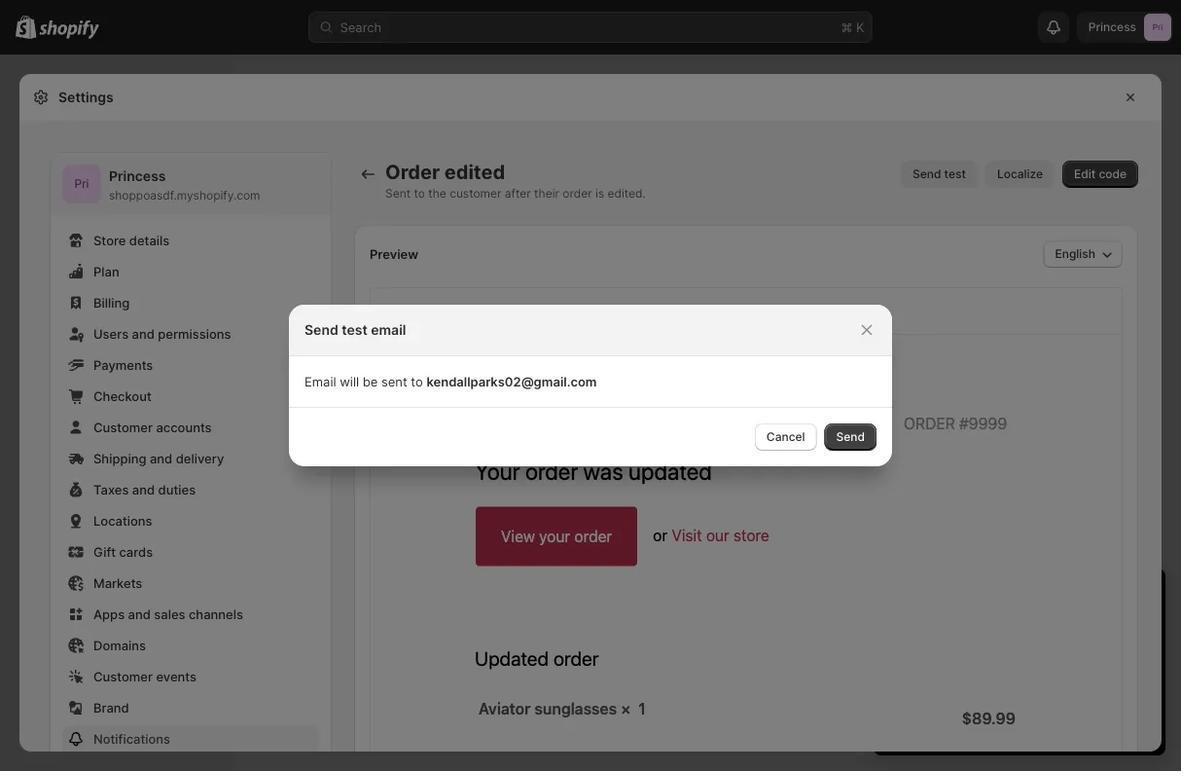 Task type: vqa. For each thing, say whether or not it's contained in the screenshot.
Fulfill
no



Task type: describe. For each thing, give the bounding box(es) containing it.
markets link
[[62, 570, 319, 597]]

delivery
[[176, 451, 224, 466]]

1 day left in your trial element
[[874, 619, 1166, 756]]

shop settings menu element
[[51, 153, 331, 771]]

subject:
[[387, 303, 435, 318]]

and for taxes
[[132, 482, 155, 497]]

discounts link
[[12, 288, 222, 315]]

test for send test
[[945, 167, 967, 181]]

apps for apps
[[19, 407, 49, 422]]

gift
[[93, 544, 116, 559]]

preview
[[370, 246, 419, 261]]

sales channels
[[19, 337, 104, 351]]

permissions
[[158, 326, 231, 341]]

channels inside shop settings menu element
[[189, 607, 243, 622]]

send for send test
[[913, 167, 942, 181]]

princess
[[109, 168, 166, 184]]

pick your plan
[[981, 715, 1059, 729]]

plan link
[[62, 258, 319, 285]]

markets
[[93, 575, 142, 590]]

k
[[857, 19, 865, 35]]

be
[[363, 374, 378, 389]]

payments link
[[62, 351, 319, 379]]

customer
[[450, 186, 502, 201]]

events
[[156, 669, 197, 684]]

customer for customer events
[[93, 669, 153, 684]]

after
[[505, 186, 531, 201]]

duties
[[158, 482, 196, 497]]

1 vertical spatial order
[[439, 303, 473, 318]]

add
[[1009, 680, 1032, 695]]

cancel button
[[755, 424, 817, 451]]

sent
[[382, 374, 408, 389]]

billing link
[[62, 289, 319, 316]]

users
[[93, 326, 129, 341]]

their
[[535, 186, 560, 201]]

users and permissions
[[93, 326, 231, 341]]

gift cards link
[[62, 538, 319, 566]]

users and permissions link
[[62, 320, 319, 348]]

localize link
[[986, 161, 1055, 188]]

pick your plan link
[[894, 709, 1147, 736]]

customer events
[[93, 669, 197, 684]]

customer for customer accounts
[[93, 420, 153, 435]]

your inside to customize your online store and add bonus features
[[1115, 660, 1142, 675]]

email
[[371, 322, 406, 338]]

1 vertical spatial settings
[[47, 734, 97, 749]]

apps and sales channels
[[93, 607, 243, 622]]

channels inside button
[[53, 337, 104, 351]]

0 horizontal spatial your
[[1008, 715, 1033, 729]]

brand link
[[62, 694, 319, 721]]

is
[[596, 186, 605, 201]]

shipping
[[93, 451, 147, 466]]

store details link
[[62, 227, 319, 254]]

updated
[[520, 303, 569, 318]]

send test
[[913, 167, 967, 181]]

princess shoppoasdf.myshopify.com
[[109, 168, 260, 203]]

discounts
[[47, 294, 107, 309]]

send test button
[[902, 161, 978, 188]]

online
[[909, 680, 945, 695]]

cards
[[119, 544, 153, 559]]

edited
[[445, 160, 505, 184]]

domains link
[[62, 632, 319, 659]]

kendallparks02@gmail.com
[[427, 374, 597, 389]]

locations link
[[62, 507, 319, 535]]

shipping and delivery link
[[62, 445, 319, 472]]

taxes and duties link
[[62, 476, 319, 503]]

notifications link
[[62, 725, 319, 753]]

plan
[[93, 264, 119, 279]]

order
[[563, 186, 593, 201]]

details
[[129, 233, 170, 248]]

subject: order #9999 updated
[[387, 303, 569, 318]]

and for shipping
[[150, 451, 173, 466]]

the
[[429, 186, 447, 201]]

pick
[[981, 715, 1005, 729]]

brand
[[93, 700, 129, 715]]

to inside order edited sent to the customer after their order is edited.
[[414, 186, 425, 201]]



Task type: locate. For each thing, give the bounding box(es) containing it.
taxes
[[93, 482, 129, 497]]

0 vertical spatial order
[[386, 160, 440, 184]]

store
[[93, 233, 126, 248]]

customer accounts
[[93, 420, 212, 435]]

apps button
[[12, 401, 222, 428]]

order inside order edited sent to the customer after their order is edited.
[[386, 160, 440, 184]]

#9999
[[477, 303, 516, 318]]

0 vertical spatial to
[[414, 186, 425, 201]]

code
[[1100, 167, 1127, 181]]

0 vertical spatial your
[[1115, 660, 1142, 675]]

settings inside dialog
[[58, 89, 114, 106]]

plan
[[1036, 715, 1059, 729]]

to customize your online store and add bonus features
[[909, 660, 1142, 695]]

1 horizontal spatial apps
[[93, 607, 125, 622]]

customer accounts link
[[62, 414, 319, 441]]

princess image
[[62, 165, 101, 203]]

1 vertical spatial send
[[305, 322, 339, 338]]

shoppoasdf.myshopify.com
[[109, 188, 260, 203]]

domains
[[93, 638, 146, 653]]

test left email
[[342, 322, 368, 338]]

customer down the checkout
[[93, 420, 153, 435]]

apps and sales channels link
[[62, 601, 319, 628]]

and left add
[[983, 680, 1005, 695]]

⌘
[[842, 19, 853, 35]]

2 customer from the top
[[93, 669, 153, 684]]

apps down sales
[[19, 407, 49, 422]]

to inside send test email dialog
[[411, 374, 423, 389]]

channels down markets 'link'
[[189, 607, 243, 622]]

test inside dialog
[[342, 322, 368, 338]]

apps down markets
[[93, 607, 125, 622]]

0 vertical spatial apps
[[19, 407, 49, 422]]

accounts
[[156, 420, 212, 435]]

apps inside apps and sales channels link
[[93, 607, 125, 622]]

email
[[305, 374, 336, 389]]

send test email
[[305, 322, 406, 338]]

customer down the domains on the left of page
[[93, 669, 153, 684]]

order up the sent
[[386, 160, 440, 184]]

features
[[1075, 680, 1125, 695]]

channels down discounts
[[53, 337, 104, 351]]

to
[[414, 186, 425, 201], [411, 374, 423, 389], [1035, 660, 1047, 675]]

1 vertical spatial apps
[[93, 607, 125, 622]]

customer
[[93, 420, 153, 435], [93, 669, 153, 684]]

to right the "sent"
[[411, 374, 423, 389]]

and for users
[[132, 326, 155, 341]]

1 vertical spatial channels
[[189, 607, 243, 622]]

and inside to customize your online store and add bonus features
[[983, 680, 1005, 695]]

edit code
[[1075, 167, 1127, 181]]

apps inside the apps button
[[19, 407, 49, 422]]

send left localize
[[913, 167, 942, 181]]

apps for apps and sales channels
[[93, 607, 125, 622]]

customize
[[1050, 660, 1112, 675]]

and down customer accounts
[[150, 451, 173, 466]]

settings dialog
[[19, 74, 1162, 771]]

shopify image
[[39, 20, 100, 39]]

sales
[[154, 607, 185, 622]]

to inside to customize your online store and add bonus features
[[1035, 660, 1047, 675]]

⌘ k
[[842, 19, 865, 35]]

shipping and delivery
[[93, 451, 224, 466]]

apps
[[19, 407, 49, 422], [93, 607, 125, 622]]

1 customer from the top
[[93, 420, 153, 435]]

2 vertical spatial to
[[1035, 660, 1047, 675]]

settings down brand
[[47, 734, 97, 749]]

store
[[949, 680, 979, 695]]

send for send test email
[[305, 322, 339, 338]]

and left sales
[[128, 607, 151, 622]]

1 vertical spatial test
[[342, 322, 368, 338]]

edited.
[[608, 186, 646, 201]]

test inside button
[[945, 167, 967, 181]]

your
[[1115, 660, 1142, 675], [1008, 715, 1033, 729]]

sales
[[19, 337, 50, 351]]

cancel
[[767, 430, 806, 444]]

0 horizontal spatial apps
[[19, 407, 49, 422]]

test for send test email
[[342, 322, 368, 338]]

your up features
[[1115, 660, 1142, 675]]

0 horizontal spatial channels
[[53, 337, 104, 351]]

and right users
[[132, 326, 155, 341]]

settings down 'shopify' image
[[58, 89, 114, 106]]

checkout
[[93, 388, 152, 404]]

0 vertical spatial settings
[[58, 89, 114, 106]]

home
[[47, 76, 82, 91]]

0 vertical spatial channels
[[53, 337, 104, 351]]

search
[[340, 19, 382, 35]]

1 vertical spatial to
[[411, 374, 423, 389]]

edit
[[1075, 167, 1096, 181]]

home link
[[12, 70, 222, 97]]

localize
[[998, 167, 1044, 181]]

notifications
[[93, 731, 170, 746]]

bonus
[[1035, 680, 1072, 695]]

sent
[[386, 186, 411, 201]]

1 vertical spatial customer
[[93, 669, 153, 684]]

and for apps
[[128, 607, 151, 622]]

taxes and duties
[[93, 482, 196, 497]]

locations
[[93, 513, 152, 528]]

send inside settings dialog
[[913, 167, 942, 181]]

test
[[945, 167, 967, 181], [342, 322, 368, 338]]

send test email dialog
[[0, 305, 1182, 466]]

1 horizontal spatial your
[[1115, 660, 1142, 675]]

email will be sent to kendallparks02@gmail.com
[[305, 374, 597, 389]]

1 horizontal spatial send
[[837, 430, 866, 444]]

customer events link
[[62, 663, 319, 690]]

will
[[340, 374, 359, 389]]

0 horizontal spatial test
[[342, 322, 368, 338]]

test left localize
[[945, 167, 967, 181]]

2 horizontal spatial send
[[913, 167, 942, 181]]

order
[[386, 160, 440, 184], [439, 303, 473, 318]]

channels
[[53, 337, 104, 351], [189, 607, 243, 622]]

settings link
[[12, 728, 222, 756]]

send
[[913, 167, 942, 181], [305, 322, 339, 338], [837, 430, 866, 444]]

gift cards
[[93, 544, 153, 559]]

pri button
[[62, 165, 101, 203]]

payments
[[93, 357, 153, 372]]

1 horizontal spatial test
[[945, 167, 967, 181]]

0 vertical spatial customer
[[93, 420, 153, 435]]

0 horizontal spatial send
[[305, 322, 339, 338]]

order left #9999
[[439, 303, 473, 318]]

and right taxes at the bottom of the page
[[132, 482, 155, 497]]

1 horizontal spatial channels
[[189, 607, 243, 622]]

sales channels button
[[12, 331, 222, 358]]

0 vertical spatial send
[[913, 167, 942, 181]]

to up bonus
[[1035, 660, 1047, 675]]

and
[[132, 326, 155, 341], [150, 451, 173, 466], [132, 482, 155, 497], [128, 607, 151, 622], [983, 680, 1005, 695]]

send right 'cancel' on the right of the page
[[837, 430, 866, 444]]

order edited sent to the customer after their order is edited.
[[386, 160, 646, 201]]

2 vertical spatial send
[[837, 430, 866, 444]]

store details
[[93, 233, 170, 248]]

1 vertical spatial your
[[1008, 715, 1033, 729]]

0 vertical spatial test
[[945, 167, 967, 181]]

your right pick
[[1008, 715, 1033, 729]]

send button
[[825, 424, 877, 451]]

to left the
[[414, 186, 425, 201]]

send up email
[[305, 322, 339, 338]]



